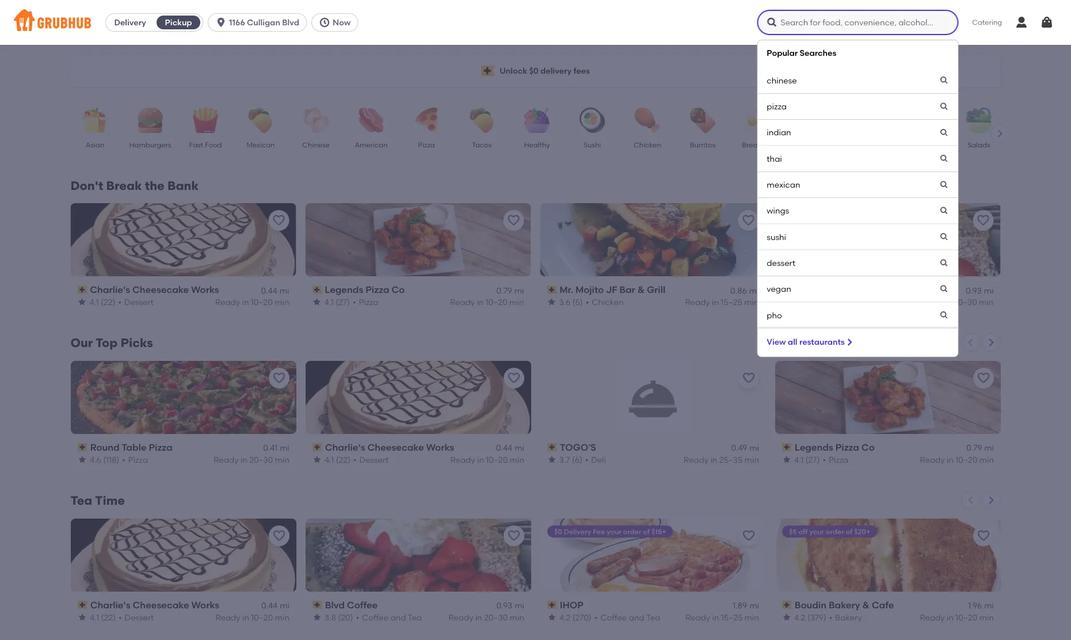 Task type: describe. For each thing, give the bounding box(es) containing it.
sushi
[[583, 140, 601, 149]]

burritos
[[690, 140, 715, 149]]

4.2 (379)
[[794, 612, 826, 622]]

1 vertical spatial 0.44
[[496, 443, 512, 453]]

caret left icon image for our top picks
[[966, 338, 975, 347]]

$0 delivery fee your order of $15+
[[554, 527, 666, 535]]

0 horizontal spatial 3.8
[[324, 612, 336, 622]]

$15+
[[651, 527, 666, 535]]

4.2 (270)
[[559, 612, 591, 622]]

table
[[121, 442, 146, 453]]

1 vertical spatial 0.44 mi
[[496, 443, 524, 453]]

fees
[[574, 66, 590, 76]]

1166 culligan blvd
[[229, 18, 299, 27]]

tea time
[[71, 493, 125, 508]]

4.2 for boudin bakery & cafe
[[794, 612, 805, 622]]

charlie's for blvd
[[90, 599, 130, 611]]

mexican image
[[240, 108, 281, 133]]

salads
[[968, 140, 990, 149]]

1 vertical spatial &
[[862, 599, 869, 611]]

0.41 mi
[[263, 443, 289, 453]]

caret right icon image for our top picks
[[987, 338, 996, 347]]

(22) for legends
[[101, 297, 115, 307]]

pickup button
[[154, 13, 203, 32]]

mr. mojito jf bar & grill
[[560, 284, 666, 295]]

1 vertical spatial 0.93 mi
[[496, 601, 524, 610]]

0 vertical spatial chicken
[[634, 140, 661, 149]]

break
[[106, 178, 142, 193]]

cheesecake for blvd coffee
[[132, 599, 189, 611]]

1 vertical spatial 0.79 mi
[[966, 443, 994, 453]]

svg image inside now 'button'
[[319, 17, 330, 28]]

subscription pass image for round table pizza
[[77, 443, 88, 451]]

(22) for blvd
[[101, 612, 115, 622]]

mexican
[[767, 180, 800, 190]]

our top picks
[[71, 336, 153, 350]]

save this restaurant image for 0.93
[[977, 214, 990, 227]]

coffee and tea
[[849, 140, 887, 159]]

4.6 (118)
[[90, 455, 119, 465]]

20–30 for round table pizza
[[249, 455, 273, 465]]

svg image inside 1166 culligan blvd button
[[215, 17, 227, 28]]

svg image for indian
[[940, 128, 949, 137]]

15–25 for mr. mojito jf bar & grill
[[721, 297, 742, 307]]

(6)
[[572, 455, 582, 465]]

1 horizontal spatial (27)
[[805, 455, 820, 465]]

$5 off your order of $20+
[[789, 527, 870, 535]]

1.89
[[733, 601, 747, 610]]

3.6 (5)
[[559, 297, 583, 307]]

bakery for •
[[835, 612, 862, 622]]

1 horizontal spatial 0.79
[[966, 443, 982, 453]]

1 horizontal spatial 3.8
[[794, 297, 806, 307]]

time
[[95, 493, 125, 508]]

now button
[[311, 13, 363, 32]]

1 horizontal spatial legends
[[794, 442, 833, 453]]

caret left icon image for tea time
[[966, 495, 975, 505]]

(379)
[[807, 612, 826, 622]]

0 vertical spatial legends
[[325, 284, 363, 295]]

don't break the bank
[[71, 178, 199, 193]]

20–30 for blvd coffee
[[484, 612, 508, 622]]

1 vertical spatial $0
[[554, 527, 562, 535]]

fee
[[593, 527, 605, 535]]

dessert
[[767, 258, 795, 268]]

ready in 25–35 min
[[683, 455, 759, 465]]

all
[[788, 337, 798, 347]]

1 vertical spatial charlie's cheesecake works
[[325, 442, 454, 453]]

1 vertical spatial • dessert
[[353, 455, 388, 465]]

subscription pass image for mr. mojito jf bar & grill
[[547, 286, 557, 294]]

hamburgers
[[129, 140, 171, 149]]

view all restaurants
[[767, 337, 845, 347]]

vegan
[[767, 284, 791, 294]]

0 vertical spatial caret right icon image
[[996, 129, 1005, 138]]

3.7 (6)
[[559, 455, 582, 465]]

1 order from the left
[[623, 527, 641, 535]]

mexican
[[246, 140, 275, 149]]

unlock
[[500, 66, 527, 76]]

bank
[[167, 178, 199, 193]]

25–35
[[719, 455, 742, 465]]

$5
[[789, 527, 797, 535]]

4.6
[[90, 455, 101, 465]]

3.7
[[559, 455, 570, 465]]

ready in 15–25 min for mr. mojito jf bar & grill
[[685, 297, 759, 307]]

1166
[[229, 18, 245, 27]]

restaurants
[[799, 337, 845, 347]]

1.89 mi
[[733, 601, 759, 610]]

4.2 for ihop
[[559, 612, 570, 622]]

american image
[[351, 108, 391, 133]]

• dessert for blvd coffee
[[118, 612, 154, 622]]

• dessert for legends pizza co
[[118, 297, 154, 307]]

0.86 mi
[[731, 285, 759, 295]]

2 horizontal spatial 20–30
[[954, 297, 977, 307]]

pho
[[767, 310, 782, 320]]

1 horizontal spatial • pizza
[[353, 297, 379, 307]]

top
[[95, 336, 118, 350]]

catering button
[[964, 9, 1010, 36]]

round
[[90, 442, 119, 453]]

round table pizza
[[90, 442, 172, 453]]

0 vertical spatial $0
[[529, 66, 539, 76]]

and inside coffee and tea
[[874, 140, 887, 149]]

mr.
[[560, 284, 573, 295]]

food
[[205, 140, 222, 149]]

3.6
[[559, 297, 571, 307]]

1 horizontal spatial 3.8 (20)
[[794, 297, 823, 307]]

4.1 (22) for legends
[[90, 297, 115, 307]]

1 vertical spatial 4.1 (27)
[[794, 455, 820, 465]]

0 vertical spatial co
[[392, 284, 405, 295]]

now
[[333, 18, 351, 27]]

hamburgers image
[[130, 108, 170, 133]]

1166 culligan blvd button
[[208, 13, 311, 32]]

view
[[767, 337, 786, 347]]

• pizza for subscription pass icon associated with round table pizza
[[122, 455, 148, 465]]

searches
[[800, 48, 837, 58]]

1 of from the left
[[643, 527, 650, 535]]

0 horizontal spatial 4.1 (27)
[[324, 297, 350, 307]]

fast food
[[189, 140, 222, 149]]

ready in 20–30 min for blvd coffee
[[448, 612, 524, 622]]

deli
[[591, 455, 606, 465]]

off
[[798, 527, 808, 535]]

subscription pass image for togo's
[[547, 443, 557, 451]]

1 vertical spatial works
[[426, 442, 454, 453]]

0 vertical spatial ready in 20–30 min
[[918, 297, 994, 307]]

subscription pass image for charlie's cheesecake works
[[312, 443, 322, 451]]

unlock $0 delivery fees
[[500, 66, 590, 76]]

0.49
[[731, 443, 747, 453]]

boudin
[[794, 599, 826, 611]]

chinese
[[767, 75, 797, 85]]

grubhub plus flag logo image
[[481, 65, 495, 76]]

1 vertical spatial 4.1 (22)
[[324, 455, 350, 465]]

cafe
[[872, 599, 894, 611]]

chinese
[[302, 140, 329, 149]]

• pizza for subscription pass icon corresponding to legends pizza co
[[822, 455, 848, 465]]

list box inside main navigation navigation
[[757, 40, 959, 357]]

0.44 for legends pizza co
[[261, 285, 277, 295]]

charlie's for legends
[[90, 284, 130, 295]]

breakfast image
[[738, 108, 778, 133]]

ready in 15–25 min for ihop
[[685, 612, 759, 622]]

0.44 mi for blvd coffee
[[261, 601, 289, 610]]

0 vertical spatial 0.79
[[497, 285, 512, 295]]

pizza
[[767, 102, 787, 111]]

0.86
[[731, 285, 747, 295]]

2 of from the left
[[846, 527, 852, 535]]

2 order from the left
[[826, 527, 844, 535]]

thai
[[767, 154, 782, 163]]



Task type: vqa. For each thing, say whether or not it's contained in the screenshot.
Connect with
no



Task type: locate. For each thing, give the bounding box(es) containing it.
• coffee and tea for blvd coffee
[[356, 612, 422, 622]]

1 horizontal spatial your
[[809, 527, 824, 535]]

subscription pass image right the 0.41 mi
[[312, 443, 322, 451]]

0 vertical spatial 4.1 (22)
[[90, 297, 115, 307]]

0 horizontal spatial delivery
[[114, 18, 146, 27]]

0 horizontal spatial 0.93 mi
[[496, 601, 524, 610]]

(5)
[[573, 297, 583, 307]]

svg image for pizza
[[940, 102, 949, 111]]

order left $20+
[[826, 527, 844, 535]]

the
[[145, 178, 165, 193]]

mojito
[[576, 284, 604, 295]]

20–30
[[954, 297, 977, 307], [249, 455, 273, 465], [484, 612, 508, 622]]

save this restaurant image
[[272, 214, 286, 227], [507, 214, 521, 227], [742, 214, 755, 227], [272, 371, 286, 385], [507, 371, 521, 385], [272, 529, 286, 543], [507, 529, 521, 543]]

cheesecake
[[132, 284, 189, 295], [367, 442, 424, 453], [132, 599, 189, 611]]

1 vertical spatial legends pizza co
[[794, 442, 875, 453]]

0 horizontal spatial • pizza
[[122, 455, 148, 465]]

2 your from the left
[[809, 527, 824, 535]]

caret right icon image for tea time
[[987, 495, 996, 505]]

save this restaurant image for 0.49
[[742, 371, 755, 385]]

asian image
[[75, 108, 115, 133]]

your right fee
[[606, 527, 621, 535]]

(118)
[[103, 455, 119, 465]]

ready in 15–25 min down the 0.86
[[685, 297, 759, 307]]

1 vertical spatial 0.79
[[966, 443, 982, 453]]

1 vertical spatial (22)
[[336, 455, 350, 465]]

• bakery
[[829, 612, 862, 622]]

1 15–25 from the top
[[721, 297, 742, 307]]

• coffee and tea up restaurants
[[825, 297, 891, 307]]

caret right icon image
[[996, 129, 1005, 138], [987, 338, 996, 347], [987, 495, 996, 505]]

coffee inside coffee and tea
[[849, 140, 872, 149]]

1 vertical spatial chicken
[[592, 297, 624, 307]]

bakery down boudin bakery & cafe
[[835, 612, 862, 622]]

1 vertical spatial 3.8 (20)
[[324, 612, 353, 622]]

3.8 up view all restaurants
[[794, 297, 806, 307]]

subscription pass image left togo's
[[547, 443, 557, 451]]

chicken down chicken image
[[634, 140, 661, 149]]

15–25 down the 0.86
[[721, 297, 742, 307]]

1 horizontal spatial 0.79 mi
[[966, 443, 994, 453]]

0 vertical spatial 0.44 mi
[[261, 285, 289, 295]]

2 vertical spatial 0.44
[[261, 601, 277, 610]]

3.8
[[794, 297, 806, 307], [324, 612, 336, 622]]

subscription pass image left mr.
[[547, 286, 557, 294]]

0 vertical spatial ready in 15–25 min
[[685, 297, 759, 307]]

0 vertical spatial 0.79 mi
[[497, 285, 524, 295]]

&
[[638, 284, 645, 295], [862, 599, 869, 611]]

chicken
[[634, 140, 661, 149], [592, 297, 624, 307]]

0 vertical spatial 0.44
[[261, 285, 277, 295]]

1 vertical spatial delivery
[[564, 527, 591, 535]]

0 horizontal spatial chicken
[[592, 297, 624, 307]]

order left $15+
[[623, 527, 641, 535]]

1 horizontal spatial order
[[826, 527, 844, 535]]

0 vertical spatial bakery
[[829, 599, 860, 611]]

of
[[643, 527, 650, 535], [846, 527, 852, 535]]

0 horizontal spatial of
[[643, 527, 650, 535]]

wings
[[767, 206, 789, 216]]

popular searches
[[767, 48, 837, 58]]

grill
[[647, 284, 666, 295]]

pickup
[[165, 18, 192, 27]]

0 vertical spatial charlie's
[[90, 284, 130, 295]]

2 vertical spatial 0.44 mi
[[261, 601, 289, 610]]

1.96 mi
[[968, 601, 994, 610]]

min
[[275, 297, 289, 307], [509, 297, 524, 307], [744, 297, 759, 307], [979, 297, 994, 307], [275, 455, 289, 465], [509, 455, 524, 465], [744, 455, 759, 465], [979, 455, 994, 465], [275, 612, 289, 622], [509, 612, 524, 622], [744, 612, 759, 622], [979, 612, 994, 622]]

0 horizontal spatial 3.8 (20)
[[324, 612, 353, 622]]

• dessert
[[118, 297, 154, 307], [353, 455, 388, 465], [118, 612, 154, 622]]

dessert
[[801, 140, 826, 149], [124, 297, 154, 307], [359, 455, 388, 465], [124, 612, 154, 622]]

1 list box from the left
[[0, 40, 1071, 640]]

chinese image
[[296, 108, 336, 133]]

ready in 15–25 min
[[685, 297, 759, 307], [685, 612, 759, 622]]

svg image
[[319, 17, 330, 28], [940, 102, 949, 111], [940, 128, 949, 137], [940, 284, 949, 294], [940, 310, 949, 320]]

Search for food, convenience, alcohol... search field
[[757, 10, 959, 35]]

2 vertical spatial cheesecake
[[132, 599, 189, 611]]

1 vertical spatial ready in 15–25 min
[[685, 612, 759, 622]]

0 horizontal spatial 20–30
[[249, 455, 273, 465]]

1 vertical spatial 0.93
[[496, 601, 512, 610]]

ready in 15–25 min down the 1.89
[[685, 612, 759, 622]]

0.41
[[263, 443, 277, 453]]

1 vertical spatial 20–30
[[249, 455, 273, 465]]

blvd inside 1166 culligan blvd button
[[282, 18, 299, 27]]

our
[[71, 336, 93, 350]]

0 vertical spatial (20)
[[807, 297, 823, 307]]

healthy
[[524, 140, 550, 149]]

1 horizontal spatial $0
[[554, 527, 562, 535]]

works
[[191, 284, 219, 295], [426, 442, 454, 453], [191, 599, 219, 611]]

0.49 mi
[[731, 443, 759, 453]]

star icon image
[[77, 297, 87, 307], [312, 297, 321, 307], [547, 297, 556, 307], [782, 297, 791, 307], [77, 455, 87, 464], [312, 455, 321, 464], [547, 455, 556, 464], [782, 455, 791, 464], [77, 613, 87, 622], [312, 613, 321, 622], [547, 613, 556, 622], [782, 613, 791, 622]]

• coffee and tea right (270) at the right bottom
[[594, 612, 660, 622]]

1 vertical spatial blvd
[[325, 599, 344, 611]]

0 horizontal spatial order
[[623, 527, 641, 535]]

ready
[[215, 297, 240, 307], [450, 297, 475, 307], [685, 297, 710, 307], [918, 297, 943, 307], [213, 455, 238, 465], [450, 455, 475, 465], [683, 455, 708, 465], [920, 455, 945, 465], [215, 612, 240, 622], [448, 612, 473, 622], [685, 612, 710, 622], [920, 612, 945, 622]]

save this restaurant image for 0.79
[[977, 371, 990, 385]]

works for legends pizza co
[[191, 284, 219, 295]]

subscription pass image for legends pizza co
[[782, 443, 792, 451]]

chicken image
[[627, 108, 667, 133]]

0 horizontal spatial co
[[392, 284, 405, 295]]

cheesecake for legends pizza co
[[132, 284, 189, 295]]

bakery for boudin
[[829, 599, 860, 611]]

indian
[[767, 128, 791, 137]]

0 horizontal spatial $0
[[529, 66, 539, 76]]

0.44 for blvd coffee
[[261, 601, 277, 610]]

in
[[242, 297, 249, 307], [477, 297, 484, 307], [712, 297, 719, 307], [945, 297, 952, 307], [240, 455, 247, 465], [477, 455, 484, 465], [710, 455, 717, 465], [947, 455, 953, 465], [242, 612, 249, 622], [475, 612, 482, 622], [712, 612, 719, 622], [947, 612, 953, 622]]

1 vertical spatial (20)
[[338, 612, 353, 622]]

0 horizontal spatial legends pizza co
[[325, 284, 405, 295]]

1 caret left icon image from the top
[[966, 338, 975, 347]]

• chicken
[[586, 297, 624, 307]]

$0 right the unlock
[[529, 66, 539, 76]]

4.1 (22) for blvd
[[90, 612, 115, 622]]

ihop
[[560, 599, 583, 611]]

subscription pass image
[[77, 286, 88, 294], [312, 286, 322, 294], [782, 286, 792, 294], [77, 601, 88, 609], [312, 601, 322, 609], [547, 601, 557, 609], [782, 601, 792, 609]]

dessert image
[[793, 108, 833, 133]]

don't
[[71, 178, 103, 193]]

2 vertical spatial (22)
[[101, 612, 115, 622]]

coffee and tea image
[[848, 108, 888, 133]]

delivery inside 'button'
[[114, 18, 146, 27]]

coffee
[[849, 140, 872, 149], [832, 297, 858, 307], [347, 599, 377, 611], [362, 612, 388, 622], [600, 612, 627, 622]]

charlie's cheesecake works for legends pizza co
[[90, 284, 219, 295]]

0 horizontal spatial (27)
[[336, 297, 350, 307]]

& left cafe
[[862, 599, 869, 611]]

1 horizontal spatial blvd
[[325, 599, 344, 611]]

1 horizontal spatial 4.1 (27)
[[794, 455, 820, 465]]

$0 left fee
[[554, 527, 562, 535]]

0 vertical spatial delivery
[[114, 18, 146, 27]]

salads image
[[959, 108, 999, 133]]

(27)
[[336, 297, 350, 307], [805, 455, 820, 465]]

2 horizontal spatial • coffee and tea
[[825, 297, 891, 307]]

1 horizontal spatial (20)
[[807, 297, 823, 307]]

1 horizontal spatial co
[[861, 442, 875, 453]]

1 ready in 15–25 min from the top
[[685, 297, 759, 307]]

1 horizontal spatial 0.93 mi
[[966, 285, 994, 295]]

italian image
[[903, 108, 944, 133]]

1 vertical spatial 3.8
[[324, 612, 336, 622]]

4.1
[[90, 297, 99, 307], [324, 297, 334, 307], [324, 455, 334, 465], [794, 455, 803, 465], [90, 612, 99, 622]]

picks
[[121, 336, 153, 350]]

4.2
[[559, 612, 570, 622], [794, 612, 805, 622]]

asian
[[85, 140, 104, 149]]

4.2 down boudin
[[794, 612, 805, 622]]

& right bar
[[638, 284, 645, 295]]

1 your from the left
[[606, 527, 621, 535]]

2 ready in 15–25 min from the top
[[685, 612, 759, 622]]

co
[[392, 284, 405, 295], [861, 442, 875, 453]]

0 horizontal spatial 4.2
[[559, 612, 570, 622]]

(20) up restaurants
[[807, 297, 823, 307]]

$20+
[[854, 527, 870, 535]]

tea inside coffee and tea
[[862, 150, 874, 159]]

sushi image
[[572, 108, 612, 133]]

of left $15+
[[643, 527, 650, 535]]

0 horizontal spatial • coffee and tea
[[356, 612, 422, 622]]

0.93
[[966, 285, 982, 295], [496, 601, 512, 610]]

4.2 down ihop at right
[[559, 612, 570, 622]]

healthy image
[[517, 108, 557, 133]]

sushi
[[767, 232, 786, 242]]

0 horizontal spatial &
[[638, 284, 645, 295]]

1 vertical spatial cheesecake
[[367, 442, 424, 453]]

0 horizontal spatial 0.93
[[496, 601, 512, 610]]

(270)
[[572, 612, 591, 622]]

togo's logo image
[[616, 361, 690, 434]]

works for blvd coffee
[[191, 599, 219, 611]]

0 horizontal spatial legends
[[325, 284, 363, 295]]

svg image for pho
[[940, 310, 949, 320]]

2 list box from the left
[[757, 40, 959, 357]]

order
[[623, 527, 641, 535], [826, 527, 844, 535]]

1 horizontal spatial 4.2
[[794, 612, 805, 622]]

delivery
[[114, 18, 146, 27], [564, 527, 591, 535]]

and
[[874, 140, 887, 149], [860, 297, 875, 307], [390, 612, 406, 622], [629, 612, 644, 622]]

ready in 20–30 min
[[918, 297, 994, 307], [213, 455, 289, 465], [448, 612, 524, 622]]

burritos image
[[682, 108, 723, 133]]

2 vertical spatial 20–30
[[484, 612, 508, 622]]

(20) down blvd coffee
[[338, 612, 353, 622]]

0 vertical spatial 0.93 mi
[[966, 285, 994, 295]]

2 4.2 from the left
[[794, 612, 805, 622]]

• deli
[[585, 455, 606, 465]]

chicken down the jf
[[592, 297, 624, 307]]

1 4.2 from the left
[[559, 612, 570, 622]]

0.79 mi
[[497, 285, 524, 295], [966, 443, 994, 453]]

2 vertical spatial caret right icon image
[[987, 495, 996, 505]]

svg image
[[1015, 16, 1029, 29], [1040, 16, 1054, 29], [215, 17, 227, 28], [766, 17, 778, 28], [940, 76, 949, 85], [940, 154, 949, 163], [940, 180, 949, 189], [940, 206, 949, 215], [940, 232, 949, 241], [940, 258, 949, 268], [845, 338, 854, 347]]

1 horizontal spatial delivery
[[564, 527, 591, 535]]

charlie's
[[90, 284, 130, 295], [325, 442, 365, 453], [90, 599, 130, 611]]

0 vertical spatial 15–25
[[721, 297, 742, 307]]

list box
[[0, 40, 1071, 640], [757, 40, 959, 357]]

0.93 mi
[[966, 285, 994, 295], [496, 601, 524, 610]]

subscription pass image left round
[[77, 443, 88, 451]]

culligan
[[247, 18, 280, 27]]

• coffee and tea for ihop
[[594, 612, 660, 622]]

charlie's cheesecake works for blvd coffee
[[90, 599, 219, 611]]

1 vertical spatial charlie's
[[325, 442, 365, 453]]

0.79
[[497, 285, 512, 295], [966, 443, 982, 453]]

blvd coffee
[[325, 599, 377, 611]]

main navigation navigation
[[0, 0, 1071, 640]]

0 vertical spatial 3.8 (20)
[[794, 297, 823, 307]]

(22)
[[101, 297, 115, 307], [336, 455, 350, 465], [101, 612, 115, 622]]

jf
[[606, 284, 617, 295]]

0 vertical spatial cheesecake
[[132, 284, 189, 295]]

1 horizontal spatial legends pizza co
[[794, 442, 875, 453]]

save this restaurant image
[[977, 214, 990, 227], [742, 371, 755, 385], [977, 371, 990, 385], [742, 529, 755, 543], [977, 529, 990, 543]]

1 horizontal spatial 0.93
[[966, 285, 982, 295]]

1 vertical spatial caret left icon image
[[966, 495, 975, 505]]

delivery left pickup button in the left of the page
[[114, 18, 146, 27]]

10–20
[[251, 297, 273, 307], [486, 297, 508, 307], [486, 455, 508, 465], [955, 455, 977, 465], [251, 612, 273, 622], [955, 612, 977, 622]]

1 horizontal spatial of
[[846, 527, 852, 535]]

of left $20+
[[846, 527, 852, 535]]

0 vertical spatial 0.93
[[966, 285, 982, 295]]

delivery left fee
[[564, 527, 591, 535]]

15–25 down the 1.89
[[721, 612, 742, 622]]

1 vertical spatial bakery
[[835, 612, 862, 622]]

tacos image
[[461, 108, 502, 133]]

1 vertical spatial (27)
[[805, 455, 820, 465]]

american
[[355, 140, 387, 149]]

charlie's cheesecake works
[[90, 284, 219, 295], [325, 442, 454, 453], [90, 599, 219, 611]]

2 caret left icon image from the top
[[966, 495, 975, 505]]

fast
[[189, 140, 203, 149]]

0 horizontal spatial 0.79
[[497, 285, 512, 295]]

bakery up • bakery
[[829, 599, 860, 611]]

subscription pass image right 0.49 mi
[[782, 443, 792, 451]]

0 vertical spatial • dessert
[[118, 297, 154, 307]]

caret left icon image
[[966, 338, 975, 347], [966, 495, 975, 505]]

catering
[[972, 18, 1002, 26]]

15–25 for ihop
[[721, 612, 742, 622]]

subscription pass image
[[547, 286, 557, 294], [77, 443, 88, 451], [312, 443, 322, 451], [547, 443, 557, 451], [782, 443, 792, 451]]

0 horizontal spatial 0.79 mi
[[497, 285, 524, 295]]

2 15–25 from the top
[[721, 612, 742, 622]]

• coffee and tea down blvd coffee
[[356, 612, 422, 622]]

popular
[[767, 48, 798, 58]]

breakfast
[[742, 140, 774, 149]]

0 vertical spatial charlie's cheesecake works
[[90, 284, 219, 295]]

1 horizontal spatial 20–30
[[484, 612, 508, 622]]

2 vertical spatial 4.1 (22)
[[90, 612, 115, 622]]

svg image for vegan
[[940, 284, 949, 294]]

save this restaurant button
[[269, 210, 289, 231], [503, 210, 524, 231], [738, 210, 759, 231], [973, 210, 994, 231], [269, 368, 289, 388], [503, 368, 524, 388], [738, 368, 759, 388], [973, 368, 994, 388], [269, 525, 289, 546], [503, 525, 524, 546], [738, 525, 759, 546], [973, 525, 994, 546]]

tea
[[862, 150, 874, 159], [877, 297, 891, 307], [71, 493, 92, 508], [408, 612, 422, 622], [646, 612, 660, 622]]

your right off
[[809, 527, 824, 535]]

0.44 mi for legends pizza co
[[261, 285, 289, 295]]

italian
[[913, 140, 934, 149]]

0 horizontal spatial (20)
[[338, 612, 353, 622]]

1 vertical spatial 15–25
[[721, 612, 742, 622]]

fast food image
[[185, 108, 225, 133]]

pizza image
[[406, 108, 446, 133]]

1.96
[[968, 601, 982, 610]]

ready in 20–30 min for round table pizza
[[213, 455, 289, 465]]

bar
[[619, 284, 635, 295]]

delivery button
[[106, 13, 154, 32]]

0 horizontal spatial your
[[606, 527, 621, 535]]

3.8 (20) up view all restaurants
[[794, 297, 823, 307]]

3.8 (20) down blvd coffee
[[324, 612, 353, 622]]

1 horizontal spatial &
[[862, 599, 869, 611]]

0 vertical spatial works
[[191, 284, 219, 295]]

delivery
[[540, 66, 572, 76]]

2 vertical spatial • dessert
[[118, 612, 154, 622]]

bakery
[[829, 599, 860, 611], [835, 612, 862, 622]]

2 horizontal spatial • pizza
[[822, 455, 848, 465]]

3.8 down blvd coffee
[[324, 612, 336, 622]]

0 vertical spatial blvd
[[282, 18, 299, 27]]

legends pizza co
[[325, 284, 405, 295], [794, 442, 875, 453]]



